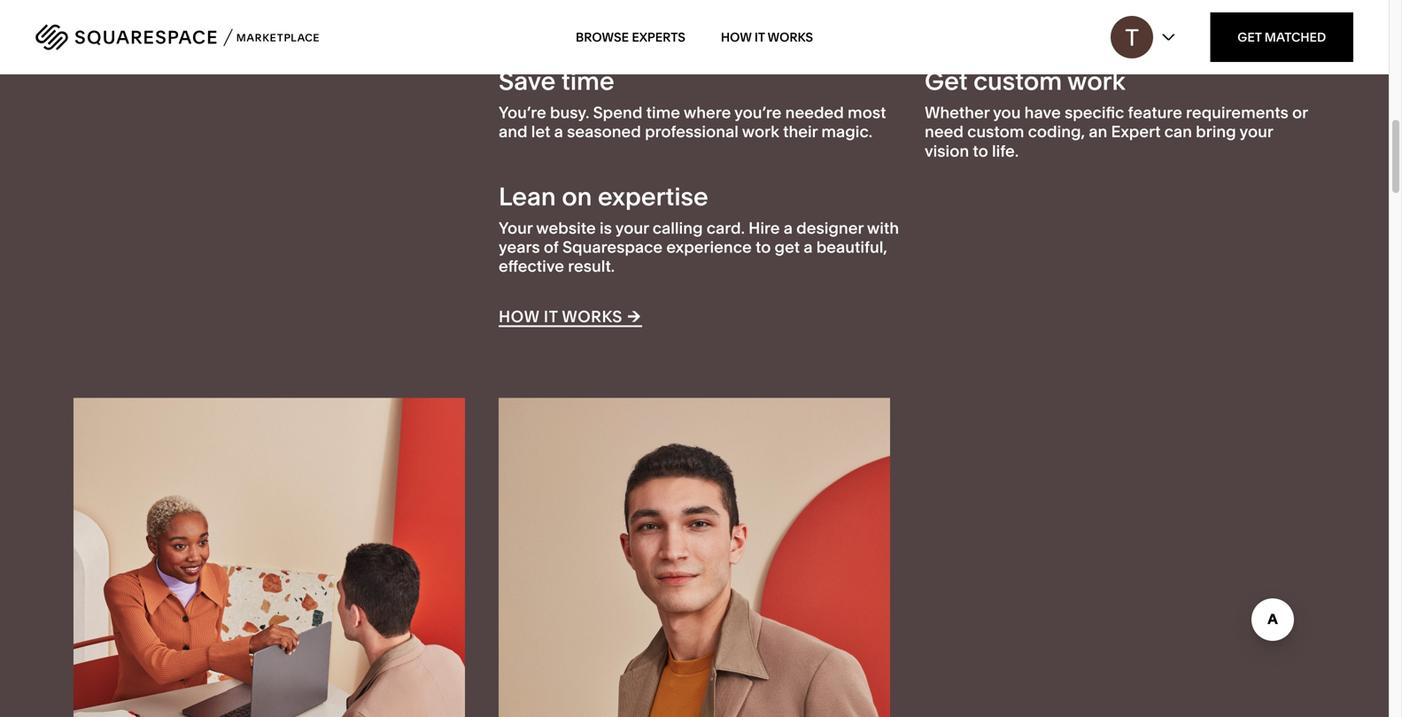 Task type: locate. For each thing, give the bounding box(es) containing it.
your
[[499, 218, 533, 238]]

0 horizontal spatial get
[[925, 66, 968, 96]]

needed
[[786, 103, 844, 122]]

save time you're busy. spend time where you're needed most and let a seasoned professional work their magic.
[[499, 66, 886, 141]]

experience
[[667, 237, 752, 257]]

0 horizontal spatial a
[[554, 122, 563, 141]]

to inside lean on expertise your website is your calling card. hire a designer with years of squarespace experience to get a beautiful, effective result.
[[756, 237, 771, 257]]

1 vertical spatial work
[[742, 122, 780, 141]]

1 horizontal spatial time
[[646, 103, 680, 122]]

your right bring
[[1240, 122, 1273, 141]]

a right let
[[554, 122, 563, 141]]

matched
[[1265, 30, 1326, 45]]

works
[[562, 307, 623, 327]]

a right hire
[[784, 218, 793, 238]]

work
[[1068, 66, 1126, 96], [742, 122, 780, 141]]

1 vertical spatial to
[[756, 237, 771, 257]]

professional
[[645, 122, 739, 141]]

custom
[[974, 66, 1062, 96], [968, 122, 1025, 141]]

time
[[562, 66, 615, 96], [646, 103, 680, 122]]

1 horizontal spatial work
[[1068, 66, 1126, 96]]

0 vertical spatial work
[[1068, 66, 1126, 96]]

how it works link
[[499, 307, 642, 331]]

browse
[[576, 30, 629, 45]]

to left "life."
[[973, 141, 989, 161]]

get
[[1238, 30, 1262, 45], [925, 66, 968, 96]]

work up specific
[[1068, 66, 1126, 96]]

custom left have
[[968, 122, 1025, 141]]

0 horizontal spatial to
[[756, 237, 771, 257]]

1 vertical spatial your
[[615, 218, 649, 238]]

how it works
[[721, 30, 813, 45]]

bring
[[1196, 122, 1237, 141]]

save
[[499, 66, 556, 96]]

1 horizontal spatial a
[[784, 218, 793, 238]]

0 vertical spatial to
[[973, 141, 989, 161]]

1 vertical spatial time
[[646, 103, 680, 122]]

how it works link
[[721, 12, 813, 62]]

effective
[[499, 257, 564, 276]]

coding,
[[1028, 122, 1085, 141]]

0 vertical spatial get
[[1238, 30, 1262, 45]]

work left their
[[742, 122, 780, 141]]

get left matched on the top of page
[[1238, 30, 1262, 45]]

an
[[1089, 122, 1108, 141]]

0 vertical spatial your
[[1240, 122, 1273, 141]]

lean
[[499, 182, 556, 212]]

requirements
[[1186, 103, 1289, 122]]

how
[[721, 30, 752, 45]]

calling
[[653, 218, 703, 238]]

a
[[554, 122, 563, 141], [784, 218, 793, 238], [804, 237, 813, 257]]

get custom work whether you have specific feature requirements or need custom coding, an expert can bring your vision to life.
[[925, 66, 1308, 161]]

browse experts
[[576, 30, 686, 45]]

0 vertical spatial time
[[562, 66, 615, 96]]

your
[[1240, 122, 1273, 141], [615, 218, 649, 238]]

works
[[768, 30, 813, 45]]

time left where
[[646, 103, 680, 122]]

how it works
[[499, 307, 623, 327]]

a right get
[[804, 237, 813, 257]]

to
[[973, 141, 989, 161], [756, 237, 771, 257]]

1 vertical spatial get
[[925, 66, 968, 96]]

card.
[[707, 218, 745, 238]]

their
[[783, 122, 818, 141]]

get
[[775, 237, 800, 257]]

your right is
[[615, 218, 649, 238]]

get matched
[[1238, 30, 1326, 45]]

website
[[536, 218, 596, 238]]

years
[[499, 237, 540, 257]]

seasoned
[[567, 122, 641, 141]]

to left get
[[756, 237, 771, 257]]

and
[[499, 122, 528, 141]]

0 horizontal spatial your
[[615, 218, 649, 238]]

work inside "save time you're busy. spend time where you're needed most and let a seasoned professional work their magic."
[[742, 122, 780, 141]]

1 horizontal spatial your
[[1240, 122, 1273, 141]]

get up whether
[[925, 66, 968, 96]]

1 horizontal spatial to
[[973, 141, 989, 161]]

get for matched
[[1238, 30, 1262, 45]]

you're
[[735, 103, 782, 122]]

life.
[[992, 141, 1019, 161]]

get inside get custom work whether you have specific feature requirements or need custom coding, an expert can bring your vision to life.
[[925, 66, 968, 96]]

on
[[562, 182, 592, 212]]

you
[[993, 103, 1021, 122]]

of
[[544, 237, 559, 257]]

time up busy.
[[562, 66, 615, 96]]

your inside lean on expertise your website is your calling card. hire a designer with years of squarespace experience to get a beautiful, effective result.
[[615, 218, 649, 238]]

custom up you
[[974, 66, 1062, 96]]

work inside get custom work whether you have specific feature requirements or need custom coding, an expert can bring your vision to life.
[[1068, 66, 1126, 96]]

0 horizontal spatial work
[[742, 122, 780, 141]]

1 horizontal spatial get
[[1238, 30, 1262, 45]]



Task type: vqa. For each thing, say whether or not it's contained in the screenshot.
The Feature
yes



Task type: describe. For each thing, give the bounding box(es) containing it.
with
[[867, 218, 899, 238]]

let
[[531, 122, 551, 141]]

lean on expertise heading
[[499, 182, 907, 212]]

browse experts link
[[576, 12, 686, 62]]

where
[[684, 103, 731, 122]]

need
[[925, 122, 964, 141]]

your inside get custom work whether you have specific feature requirements or need custom coding, an expert can bring your vision to life.
[[1240, 122, 1273, 141]]

get custom work heading
[[925, 66, 1316, 96]]

experts
[[632, 30, 686, 45]]

designer
[[797, 218, 864, 238]]

spend
[[593, 103, 643, 122]]

magic.
[[822, 122, 873, 141]]

expertise
[[598, 182, 708, 212]]

beautiful,
[[817, 237, 888, 257]]

how
[[499, 307, 540, 327]]

a inside "save time you're busy. spend time where you're needed most and let a seasoned professional work their magic."
[[554, 122, 563, 141]]

or
[[1293, 103, 1308, 122]]

to inside get custom work whether you have specific feature requirements or need custom coding, an expert can bring your vision to life.
[[973, 141, 989, 161]]

whether
[[925, 103, 990, 122]]

busy.
[[550, 103, 590, 122]]

get matched link
[[1211, 12, 1354, 62]]

have
[[1025, 103, 1061, 122]]

you're
[[499, 103, 546, 122]]

0 vertical spatial custom
[[974, 66, 1062, 96]]

result.
[[568, 257, 615, 276]]

hire
[[749, 218, 780, 238]]

0 horizontal spatial time
[[562, 66, 615, 96]]

it
[[755, 30, 765, 45]]

get for custom
[[925, 66, 968, 96]]

squarespace
[[563, 237, 663, 257]]

feature
[[1128, 103, 1183, 122]]

is
[[600, 218, 612, 238]]

lean on expertise your website is your calling card. hire a designer with years of squarespace experience to get a beautiful, effective result.
[[499, 182, 899, 276]]

can
[[1165, 122, 1192, 141]]

2 horizontal spatial a
[[804, 237, 813, 257]]

1 vertical spatial custom
[[968, 122, 1025, 141]]

expert
[[1111, 122, 1161, 141]]

most
[[848, 103, 886, 122]]

it
[[544, 307, 558, 327]]

squarespace marketplace image
[[35, 24, 319, 50]]

save time heading
[[499, 66, 907, 96]]

vision
[[925, 141, 969, 161]]

specific
[[1065, 103, 1125, 122]]



